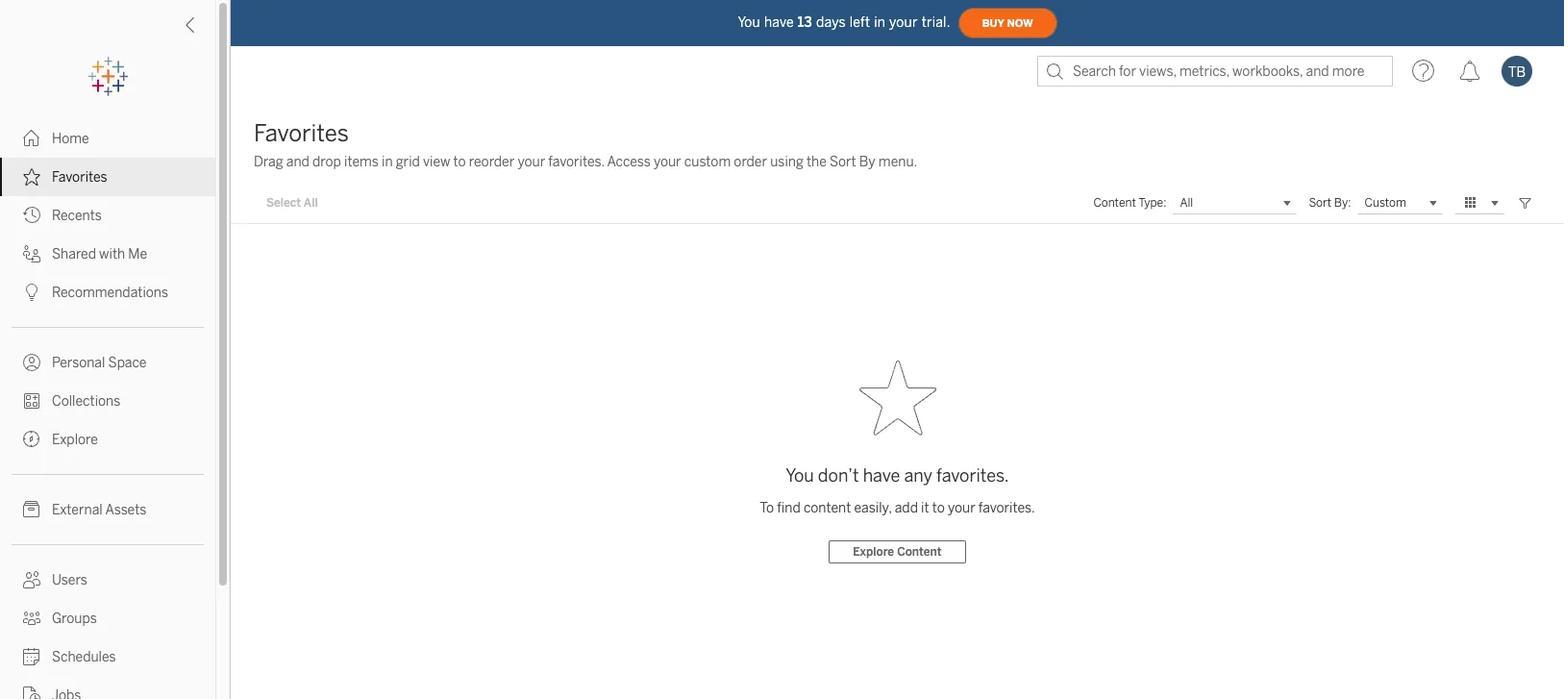 Task type: vqa. For each thing, say whether or not it's contained in the screenshot.
by text only_f5he34f icon for Recommendations
yes



Task type: locate. For each thing, give the bounding box(es) containing it.
favorites. left "access"
[[548, 154, 605, 170]]

to inside 'favorites drag and drop items in grid view to reorder your favorites. access your custom order using the sort by menu.'
[[453, 154, 466, 170]]

your
[[890, 14, 918, 30], [518, 154, 545, 170], [654, 154, 681, 170], [948, 500, 976, 516]]

by text only_f5he34f image left recommendations
[[23, 284, 40, 301]]

by text only_f5he34f image for users
[[23, 571, 40, 589]]

buy now button
[[958, 8, 1057, 38]]

shared
[[52, 246, 96, 263]]

0 vertical spatial in
[[874, 14, 886, 30]]

have up "easily,"
[[863, 465, 900, 487]]

collections link
[[0, 382, 215, 420]]

navigation panel element
[[0, 58, 215, 699]]

0 vertical spatial explore
[[52, 432, 98, 448]]

2 by text only_f5he34f image from the top
[[23, 245, 40, 263]]

by text only_f5he34f image left schedules
[[23, 648, 40, 665]]

by text only_f5he34f image inside the collections link
[[23, 392, 40, 410]]

by text only_f5he34f image inside 'groups' link
[[23, 610, 40, 627]]

your right the reorder
[[518, 154, 545, 170]]

type:
[[1139, 196, 1167, 210]]

0 vertical spatial have
[[764, 14, 794, 30]]

5 by text only_f5he34f image from the top
[[23, 501, 40, 518]]

favorites inside main navigation. press the up and down arrow keys to access links. element
[[52, 169, 107, 186]]

1 vertical spatial to
[[933, 500, 945, 516]]

content
[[804, 500, 851, 516]]

easily,
[[854, 500, 892, 516]]

external
[[52, 502, 103, 518]]

6 by text only_f5he34f image from the top
[[23, 610, 40, 627]]

by text only_f5he34f image inside home link
[[23, 130, 40, 147]]

by text only_f5he34f image down the collections link
[[23, 431, 40, 448]]

1 vertical spatial favorites
[[52, 169, 107, 186]]

access
[[607, 154, 651, 170]]

have
[[764, 14, 794, 30], [863, 465, 900, 487]]

in inside 'favorites drag and drop items in grid view to reorder your favorites. access your custom order using the sort by menu.'
[[382, 154, 393, 170]]

by text only_f5he34f image inside 'explore' link
[[23, 431, 40, 448]]

favorites
[[254, 119, 349, 147], [52, 169, 107, 186]]

favorites. inside 'favorites drag and drop items in grid view to reorder your favorites. access your custom order using the sort by menu.'
[[548, 154, 605, 170]]

1 horizontal spatial in
[[874, 14, 886, 30]]

0 vertical spatial favorites.
[[548, 154, 605, 170]]

shared with me link
[[0, 235, 215, 273]]

explore down "easily,"
[[853, 545, 894, 559]]

you up find
[[786, 465, 814, 487]]

home link
[[0, 119, 215, 158]]

by text only_f5he34f image left recents
[[23, 207, 40, 224]]

content type:
[[1094, 196, 1167, 210]]

explore content
[[853, 545, 942, 559]]

3 by text only_f5he34f image from the top
[[23, 354, 40, 371]]

0 vertical spatial sort
[[830, 154, 857, 170]]

0 horizontal spatial have
[[764, 14, 794, 30]]

by text only_f5he34f image up recents link
[[23, 168, 40, 186]]

by text only_f5he34f image inside recents link
[[23, 207, 40, 224]]

have left 13
[[764, 14, 794, 30]]

4 by text only_f5he34f image from the top
[[23, 431, 40, 448]]

5 by text only_f5he34f image from the top
[[23, 571, 40, 589]]

by text only_f5he34f image down "schedules" link
[[23, 687, 40, 699]]

favorites inside 'favorites drag and drop items in grid view to reorder your favorites. access your custom order using the sort by menu.'
[[254, 119, 349, 147]]

you have 13 days left in your trial.
[[738, 14, 951, 30]]

1 horizontal spatial to
[[933, 500, 945, 516]]

3 by text only_f5he34f image from the top
[[23, 284, 40, 301]]

0 horizontal spatial favorites
[[52, 169, 107, 186]]

favorites.
[[548, 154, 605, 170], [937, 465, 1009, 487], [979, 500, 1035, 516]]

explore
[[52, 432, 98, 448], [853, 545, 894, 559]]

you don't have any favorites.
[[786, 465, 1009, 487]]

by text only_f5he34f image inside shared with me link
[[23, 245, 40, 263]]

explore link
[[0, 420, 215, 459]]

by text only_f5he34f image for explore
[[23, 431, 40, 448]]

by text only_f5he34f image for shared with me
[[23, 245, 40, 263]]

0 horizontal spatial sort
[[830, 154, 857, 170]]

by text only_f5he34f image inside "users" link
[[23, 571, 40, 589]]

sort left by
[[830, 154, 857, 170]]

1 vertical spatial favorites.
[[937, 465, 1009, 487]]

1 vertical spatial explore
[[853, 545, 894, 559]]

content down it
[[897, 545, 942, 559]]

content left type:
[[1094, 196, 1136, 210]]

1 by text only_f5he34f image from the top
[[23, 168, 40, 186]]

by text only_f5he34f image left users
[[23, 571, 40, 589]]

by text only_f5he34f image left external
[[23, 501, 40, 518]]

by text only_f5he34f image left home
[[23, 130, 40, 147]]

you left 13
[[738, 14, 761, 30]]

in right left on the top of page
[[874, 14, 886, 30]]

sort
[[830, 154, 857, 170], [1309, 196, 1332, 210]]

to right it
[[933, 500, 945, 516]]

0 vertical spatial to
[[453, 154, 466, 170]]

it
[[921, 500, 929, 516]]

explore down collections
[[52, 432, 98, 448]]

1 vertical spatial you
[[786, 465, 814, 487]]

and
[[286, 154, 310, 170]]

by text only_f5he34f image left the shared in the left of the page
[[23, 245, 40, 263]]

left
[[850, 14, 870, 30]]

to
[[453, 154, 466, 170], [933, 500, 945, 516]]

1 horizontal spatial favorites
[[254, 119, 349, 147]]

by text only_f5he34f image left personal
[[23, 354, 40, 371]]

sort by:
[[1309, 196, 1352, 210]]

favorites. right it
[[979, 500, 1035, 516]]

7 by text only_f5he34f image from the top
[[23, 648, 40, 665]]

order
[[734, 154, 767, 170]]

main navigation. press the up and down arrow keys to access links. element
[[0, 119, 215, 699]]

using
[[770, 154, 804, 170]]

4 by text only_f5he34f image from the top
[[23, 392, 40, 410]]

1 horizontal spatial you
[[786, 465, 814, 487]]

0 horizontal spatial you
[[738, 14, 761, 30]]

the
[[807, 154, 827, 170]]

in
[[874, 14, 886, 30], [382, 154, 393, 170]]

favorites up recents
[[52, 169, 107, 186]]

you
[[738, 14, 761, 30], [786, 465, 814, 487]]

by text only_f5he34f image for collections
[[23, 392, 40, 410]]

by text only_f5he34f image
[[23, 168, 40, 186], [23, 207, 40, 224], [23, 354, 40, 371], [23, 392, 40, 410], [23, 571, 40, 589], [23, 687, 40, 699]]

by text only_f5he34f image inside favorites link
[[23, 168, 40, 186]]

1 horizontal spatial sort
[[1309, 196, 1332, 210]]

by text only_f5he34f image inside the 'personal space' link
[[23, 354, 40, 371]]

1 horizontal spatial content
[[1094, 196, 1136, 210]]

explore for explore content
[[853, 545, 894, 559]]

1 vertical spatial in
[[382, 154, 393, 170]]

personal space
[[52, 355, 147, 371]]

in left grid
[[382, 154, 393, 170]]

by text only_f5he34f image
[[23, 130, 40, 147], [23, 245, 40, 263], [23, 284, 40, 301], [23, 431, 40, 448], [23, 501, 40, 518], [23, 610, 40, 627], [23, 648, 40, 665]]

0 horizontal spatial in
[[382, 154, 393, 170]]

1 horizontal spatial explore
[[853, 545, 894, 559]]

by text only_f5he34f image inside "schedules" link
[[23, 648, 40, 665]]

menu.
[[879, 154, 918, 170]]

by text only_f5he34f image inside recommendations link
[[23, 284, 40, 301]]

sort left by:
[[1309, 196, 1332, 210]]

0 horizontal spatial content
[[897, 545, 942, 559]]

0 horizontal spatial explore
[[52, 432, 98, 448]]

explore inside explore content button
[[853, 545, 894, 559]]

0 vertical spatial you
[[738, 14, 761, 30]]

by text only_f5he34f image left the groups at the left bottom of page
[[23, 610, 40, 627]]

content
[[1094, 196, 1136, 210], [897, 545, 942, 559]]

0 horizontal spatial to
[[453, 154, 466, 170]]

1 vertical spatial have
[[863, 465, 900, 487]]

explore inside 'explore' link
[[52, 432, 98, 448]]

favorites up and
[[254, 119, 349, 147]]

1 vertical spatial sort
[[1309, 196, 1332, 210]]

2 by text only_f5he34f image from the top
[[23, 207, 40, 224]]

favorites. right the any
[[937, 465, 1009, 487]]

in for you
[[874, 14, 886, 30]]

trial.
[[922, 14, 951, 30]]

your right it
[[948, 500, 976, 516]]

2 vertical spatial favorites.
[[979, 500, 1035, 516]]

drop
[[313, 154, 341, 170]]

1 by text only_f5he34f image from the top
[[23, 130, 40, 147]]

personal
[[52, 355, 105, 371]]

grid
[[396, 154, 420, 170]]

favorites for favorites drag and drop items in grid view to reorder your favorites. access your custom order using the sort by menu.
[[254, 119, 349, 147]]

1 vertical spatial content
[[897, 545, 942, 559]]

to right view
[[453, 154, 466, 170]]

by text only_f5he34f image inside external assets link
[[23, 501, 40, 518]]

by text only_f5he34f image left collections
[[23, 392, 40, 410]]

0 vertical spatial favorites
[[254, 119, 349, 147]]



Task type: describe. For each thing, give the bounding box(es) containing it.
add
[[895, 500, 918, 516]]

drag
[[254, 154, 283, 170]]

reorder
[[469, 154, 515, 170]]

users link
[[0, 561, 215, 599]]

external assets
[[52, 502, 146, 518]]

recommendations link
[[0, 273, 215, 312]]

6 by text only_f5he34f image from the top
[[23, 687, 40, 699]]

custom
[[684, 154, 731, 170]]

by text only_f5he34f image for schedules
[[23, 648, 40, 665]]

recommendations
[[52, 285, 168, 301]]

by text only_f5he34f image for recents
[[23, 207, 40, 224]]

external assets link
[[0, 490, 215, 529]]

1 horizontal spatial have
[[863, 465, 900, 487]]

your right "access"
[[654, 154, 681, 170]]

you for you don't have any favorites.
[[786, 465, 814, 487]]

in for favorites
[[382, 154, 393, 170]]

schedules link
[[0, 638, 215, 676]]

recents
[[52, 208, 102, 224]]

now
[[1007, 17, 1033, 29]]

schedules
[[52, 649, 116, 665]]

explore content button
[[829, 540, 966, 564]]

by text only_f5he34f image for recommendations
[[23, 284, 40, 301]]

collections
[[52, 393, 121, 410]]

sort inside 'favorites drag and drop items in grid view to reorder your favorites. access your custom order using the sort by menu.'
[[830, 154, 857, 170]]

personal space link
[[0, 343, 215, 382]]

content inside explore content button
[[897, 545, 942, 559]]

all
[[304, 196, 318, 210]]

favorites link
[[0, 158, 215, 196]]

by text only_f5he34f image for favorites
[[23, 168, 40, 186]]

by text only_f5he34f image for home
[[23, 130, 40, 147]]

recents link
[[0, 196, 215, 235]]

users
[[52, 572, 87, 589]]

assets
[[105, 502, 146, 518]]

by
[[860, 154, 876, 170]]

home
[[52, 131, 89, 147]]

to find content easily, add it to your favorites.
[[760, 500, 1035, 516]]

0 vertical spatial content
[[1094, 196, 1136, 210]]

groups
[[52, 611, 97, 627]]

by:
[[1335, 196, 1352, 210]]

find
[[777, 500, 801, 516]]

favorites for favorites
[[52, 169, 107, 186]]

don't
[[818, 465, 859, 487]]

buy
[[982, 17, 1005, 29]]

with
[[99, 246, 125, 263]]

to
[[760, 500, 774, 516]]

view
[[423, 154, 450, 170]]

you for you have 13 days left in your trial.
[[738, 14, 761, 30]]

select
[[266, 196, 301, 210]]

select all
[[266, 196, 318, 210]]

shared with me
[[52, 246, 147, 263]]

me
[[128, 246, 147, 263]]

days
[[816, 14, 846, 30]]

items
[[344, 154, 379, 170]]

by text only_f5he34f image for external assets
[[23, 501, 40, 518]]

favorites drag and drop items in grid view to reorder your favorites. access your custom order using the sort by menu.
[[254, 119, 918, 170]]

explore for explore
[[52, 432, 98, 448]]

groups link
[[0, 599, 215, 638]]

select all button
[[254, 191, 330, 214]]

by text only_f5he34f image for personal space
[[23, 354, 40, 371]]

buy now
[[982, 17, 1033, 29]]

your left trial.
[[890, 14, 918, 30]]

Search for views, metrics, workbooks, and more text field
[[1038, 56, 1393, 87]]

13
[[798, 14, 813, 30]]

by text only_f5he34f image for groups
[[23, 610, 40, 627]]

any
[[904, 465, 933, 487]]

space
[[108, 355, 147, 371]]



